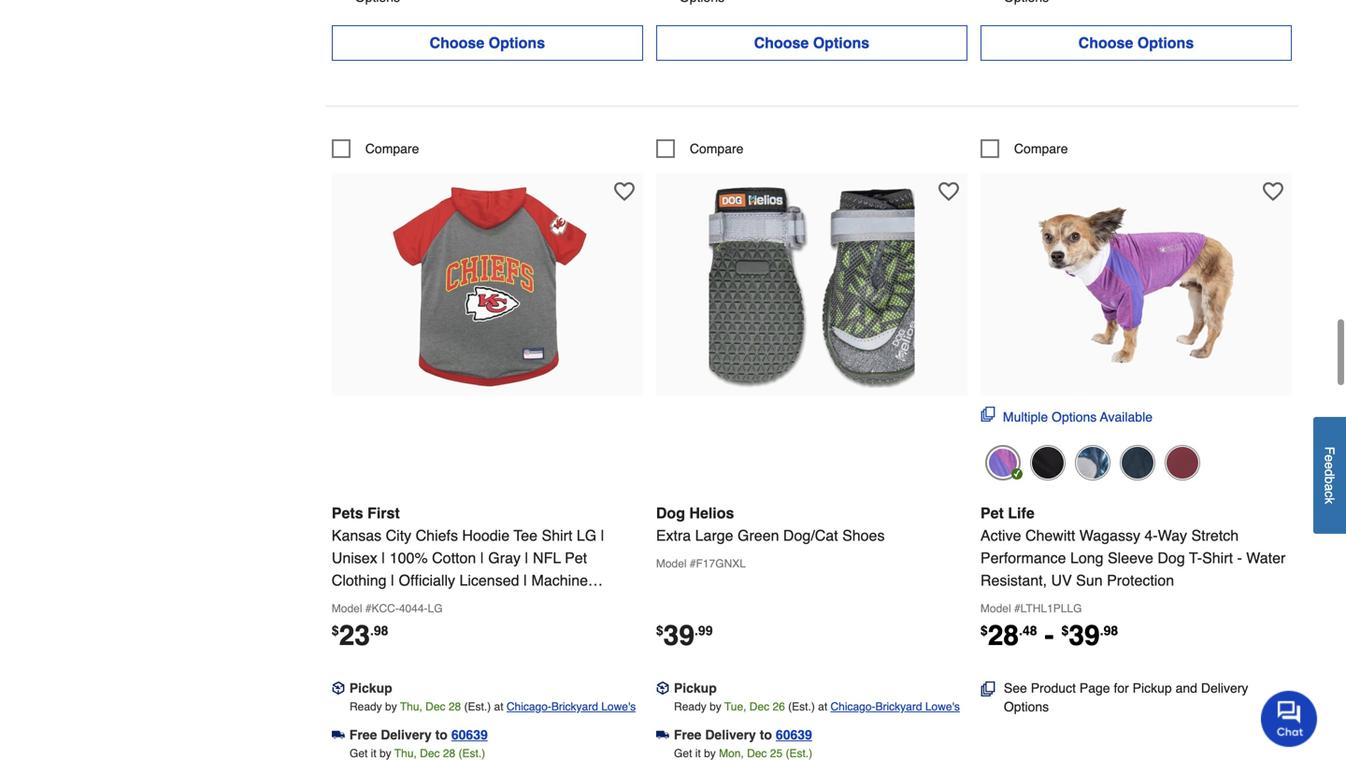Task type: locate. For each thing, give the bounding box(es) containing it.
2 get from the left
[[674, 747, 692, 760]]

clothing
[[332, 572, 387, 589]]

compare inside 5001903095 element
[[690, 141, 744, 156]]

#
[[690, 557, 696, 570], [365, 602, 372, 615], [1014, 602, 1021, 615]]

0 horizontal spatial to
[[435, 727, 448, 742]]

0 vertical spatial lg
[[577, 527, 597, 544]]

1 pickup from the left
[[350, 681, 392, 696]]

e up d
[[1323, 455, 1338, 462]]

licensed
[[460, 572, 519, 589]]

0 horizontal spatial pickup
[[350, 681, 392, 696]]

ready
[[350, 700, 382, 713], [674, 700, 707, 713]]

dog/cat
[[783, 527, 838, 544]]

60639 up 25
[[776, 727, 812, 742]]

1 horizontal spatial free delivery to 60639
[[674, 727, 812, 742]]

1 horizontal spatial -
[[1237, 549, 1242, 567]]

options for first choose options link from the left
[[489, 34, 545, 51]]

dec
[[426, 700, 446, 713], [750, 700, 770, 713], [420, 747, 440, 760], [747, 747, 767, 760]]

0 vertical spatial shirt
[[542, 527, 573, 544]]

2 heart outline image from the left
[[939, 181, 959, 202]]

choose options for first choose options link from the left
[[430, 34, 545, 51]]

2 $ from the left
[[656, 623, 664, 638]]

truck filled image down pickup icon
[[656, 728, 669, 742]]

free up 'get it by thu, dec 28 (est.)'
[[350, 727, 377, 742]]

1 horizontal spatial 60639 button
[[776, 725, 812, 744]]

.98 down sun at the right of page
[[1100, 623, 1118, 638]]

e
[[1323, 455, 1338, 462], [1323, 462, 1338, 469]]

choose options
[[430, 34, 545, 51], [754, 34, 870, 51], [1079, 34, 1194, 51]]

1 vertical spatial -
[[1045, 619, 1054, 652]]

1 ready from the left
[[350, 700, 382, 713]]

1 horizontal spatial #
[[690, 557, 696, 570]]

truck filled image
[[332, 728, 345, 742], [656, 728, 669, 742]]

officially
[[399, 572, 455, 589]]

0 horizontal spatial 60639 button
[[451, 725, 488, 744]]

0 horizontal spatial pet
[[565, 549, 587, 567]]

2 brickyard from the left
[[876, 700, 922, 713]]

pet up active
[[981, 504, 1004, 522]]

(est.)
[[464, 700, 491, 713], [788, 700, 815, 713], [459, 747, 485, 760], [786, 747, 813, 760]]

0 vertical spatial -
[[1237, 549, 1242, 567]]

delivery up 'get it by thu, dec 28 (est.)'
[[381, 727, 432, 742]]

dog down way
[[1158, 549, 1185, 567]]

delivery up mon,
[[705, 727, 756, 742]]

1 horizontal spatial chicago-
[[831, 700, 876, 713]]

f e e d b a c k button
[[1314, 417, 1346, 534]]

| left 100%
[[382, 549, 386, 567]]

get for get it by thu, dec 28 (est.)
[[350, 747, 368, 760]]

e up b
[[1323, 462, 1338, 469]]

0 horizontal spatial 60639
[[451, 727, 488, 742]]

$ inside pets first kansas city chiefs hoodie tee shirt lg | unisex | 100% cotton | gray | nfl pet clothing | officially licensed | machine washable model # kcc-4044-lg $ 23 .98
[[332, 623, 339, 638]]

2 horizontal spatial #
[[1014, 602, 1021, 615]]

0 horizontal spatial #
[[365, 602, 372, 615]]

1 vertical spatial 28
[[449, 700, 461, 713]]

1 vertical spatial shirt
[[1203, 549, 1233, 567]]

options for 2nd choose options link from the left
[[813, 34, 870, 51]]

chicago-brickyard lowe's button
[[507, 697, 636, 716], [831, 697, 960, 716]]

2 compare from the left
[[690, 141, 744, 156]]

chicago-
[[507, 700, 552, 713], [831, 700, 876, 713]]

60639 for thu, dec 28
[[451, 727, 488, 742]]

ready up 'get it by thu, dec 28 (est.)'
[[350, 700, 382, 713]]

# up .48 at bottom
[[1014, 602, 1021, 615]]

1 horizontal spatial ready
[[674, 700, 707, 713]]

.98 inside $ 28 .48 - $ 39 .98
[[1100, 623, 1118, 638]]

1 truck filled image from the left
[[332, 728, 345, 742]]

delivery for ready by tue, dec 26 (est.) at chicago-brickyard lowe's
[[705, 727, 756, 742]]

28
[[988, 619, 1019, 652], [449, 700, 461, 713], [443, 747, 456, 760]]

2 horizontal spatial choose options
[[1079, 34, 1194, 51]]

f
[[1323, 447, 1338, 455]]

ready by thu, dec 28 (est.) at chicago-brickyard lowe's
[[350, 700, 636, 713]]

1 vertical spatial pet
[[565, 549, 587, 567]]

3 choose options from the left
[[1079, 34, 1194, 51]]

lg up machine
[[577, 527, 597, 544]]

brickyard
[[552, 700, 598, 713], [876, 700, 922, 713]]

28 down "ready by thu, dec 28 (est.) at chicago-brickyard lowe's"
[[443, 747, 456, 760]]

0 horizontal spatial 39
[[664, 619, 695, 652]]

shirt
[[542, 527, 573, 544], [1203, 549, 1233, 567]]

1 horizontal spatial shirt
[[1203, 549, 1233, 567]]

model down resistant,
[[981, 602, 1011, 615]]

dog
[[656, 504, 685, 522], [1158, 549, 1185, 567]]

0 horizontal spatial truck filled image
[[332, 728, 345, 742]]

pet life active chewitt wagassy 4-way stretch performance long sleeve dog t-shirt - water resistant, uv sun protection
[[981, 504, 1286, 589]]

compare inside the 1002860116 element
[[365, 141, 419, 156]]

heart outline image
[[614, 181, 635, 202], [939, 181, 959, 202]]

available
[[1100, 409, 1153, 424]]

- left water
[[1237, 549, 1242, 567]]

1 choose from the left
[[430, 34, 485, 51]]

60639 button down "ready by thu, dec 28 (est.) at chicago-brickyard lowe's"
[[451, 725, 488, 744]]

3 choose from the left
[[1079, 34, 1134, 51]]

sleeve
[[1108, 549, 1154, 567]]

2 horizontal spatial pickup
[[1133, 681, 1172, 696]]

2 chicago- from the left
[[831, 700, 876, 713]]

1 chicago-brickyard lowe's button from the left
[[507, 697, 636, 716]]

39
[[664, 619, 695, 652], [1069, 619, 1100, 652]]

free for get it by thu, dec 28 (est.)
[[350, 727, 377, 742]]

# up actual price $23.98 element
[[365, 602, 372, 615]]

choose options for 2nd choose options link from the left
[[754, 34, 870, 51]]

60639 down "ready by thu, dec 28 (est.) at chicago-brickyard lowe's"
[[451, 727, 488, 742]]

1 horizontal spatial 60639
[[776, 727, 812, 742]]

1 get from the left
[[350, 747, 368, 760]]

$ left .48 at bottom
[[981, 623, 988, 638]]

machine
[[532, 572, 588, 589]]

.98 down the kcc-
[[370, 623, 388, 638]]

see
[[1004, 681, 1027, 696]]

0 horizontal spatial choose options
[[430, 34, 545, 51]]

pet up machine
[[565, 549, 587, 567]]

0 horizontal spatial choose options link
[[332, 25, 643, 61]]

model
[[656, 557, 687, 570], [332, 602, 362, 615], [981, 602, 1011, 615]]

lg down officially
[[428, 602, 443, 615]]

1 at from the left
[[494, 700, 504, 713]]

| down 100%
[[391, 572, 395, 589]]

at for thu, dec 28
[[494, 700, 504, 713]]

at
[[494, 700, 504, 713], [818, 700, 828, 713]]

ready left tue,
[[674, 700, 707, 713]]

2 pickup from the left
[[674, 681, 717, 696]]

1 vertical spatial dog
[[1158, 549, 1185, 567]]

1 horizontal spatial compare
[[690, 141, 744, 156]]

2 free from the left
[[674, 727, 702, 742]]

2 choose from the left
[[754, 34, 809, 51]]

multiple
[[1003, 409, 1048, 424]]

model inside pets first kansas city chiefs hoodie tee shirt lg | unisex | 100% cotton | gray | nfl pet clothing | officially licensed | machine washable model # kcc-4044-lg $ 23 .98
[[332, 602, 362, 615]]

pickup image
[[656, 682, 669, 695]]

$ left the .99
[[656, 623, 664, 638]]

dog up extra
[[656, 504, 685, 522]]

2 lowe's from the left
[[926, 700, 960, 713]]

$ 28 .48 - $ 39 .98
[[981, 619, 1118, 652]]

5001903095 element
[[656, 139, 744, 158]]

to up 25
[[760, 727, 772, 742]]

get
[[350, 747, 368, 760], [674, 747, 692, 760]]

pickup right the for
[[1133, 681, 1172, 696]]

3 compare from the left
[[1014, 141, 1068, 156]]

2 horizontal spatial model
[[981, 602, 1011, 615]]

2 e from the top
[[1323, 462, 1338, 469]]

1 horizontal spatial chicago-brickyard lowe's button
[[831, 697, 960, 716]]

# for pet life active chewitt wagassy 4-way stretch performance long sleeve dog t-shirt - water resistant, uv sun protection
[[1014, 602, 1021, 615]]

1 horizontal spatial free
[[674, 727, 702, 742]]

# inside pets first kansas city chiefs hoodie tee shirt lg | unisex | 100% cotton | gray | nfl pet clothing | officially licensed | machine washable model # kcc-4044-lg $ 23 .98
[[365, 602, 372, 615]]

2 free delivery to 60639 from the left
[[674, 727, 812, 742]]

0 horizontal spatial lowe's
[[601, 700, 636, 713]]

dog helios extra large green dog/cat shoes
[[656, 504, 885, 544]]

1 choose options link from the left
[[332, 25, 643, 61]]

1 lowe's from the left
[[601, 700, 636, 713]]

lg
[[577, 527, 597, 544], [428, 602, 443, 615]]

red image
[[1165, 445, 1201, 480]]

2 truck filled image from the left
[[656, 728, 669, 742]]

2 it from the left
[[695, 747, 701, 760]]

2 horizontal spatial compare
[[1014, 141, 1068, 156]]

28 up 'get it by thu, dec 28 (est.)'
[[449, 700, 461, 713]]

pickup image
[[332, 682, 345, 695]]

60639 button up 25
[[776, 725, 812, 744]]

1 horizontal spatial dog
[[1158, 549, 1185, 567]]

2 60639 button from the left
[[776, 725, 812, 744]]

choose
[[430, 34, 485, 51], [754, 34, 809, 51], [1079, 34, 1134, 51]]

- right .48 at bottom
[[1045, 619, 1054, 652]]

shirt up nfl at the left bottom of page
[[542, 527, 573, 544]]

3 pickup from the left
[[1133, 681, 1172, 696]]

0 horizontal spatial .98
[[370, 623, 388, 638]]

and
[[1176, 681, 1198, 696]]

$
[[332, 623, 339, 638], [656, 623, 664, 638], [981, 623, 988, 638], [1062, 623, 1069, 638]]

free delivery to 60639
[[350, 727, 488, 742], [674, 727, 812, 742]]

1 to from the left
[[435, 727, 448, 742]]

pet inside pet life active chewitt wagassy 4-way stretch performance long sleeve dog t-shirt - water resistant, uv sun protection
[[981, 504, 1004, 522]]

0 horizontal spatial free delivery to 60639
[[350, 727, 488, 742]]

0 vertical spatial dog
[[656, 504, 685, 522]]

free delivery to 60639 up get it by mon, dec 25 (est.) at the bottom of page
[[674, 727, 812, 742]]

dec left 25
[[747, 747, 767, 760]]

1 $ from the left
[[332, 623, 339, 638]]

2 ready from the left
[[674, 700, 707, 713]]

0 horizontal spatial shirt
[[542, 527, 573, 544]]

delivery right and
[[1201, 681, 1249, 696]]

0 horizontal spatial get
[[350, 747, 368, 760]]

1 horizontal spatial delivery
[[705, 727, 756, 742]]

1 free from the left
[[350, 727, 377, 742]]

1 horizontal spatial lowe's
[[926, 700, 960, 713]]

1 horizontal spatial choose options link
[[656, 25, 968, 61]]

compare inside 1001864552 element
[[1014, 141, 1068, 156]]

1 compare from the left
[[365, 141, 419, 156]]

0 vertical spatial pet
[[981, 504, 1004, 522]]

pickup for ready by tue, dec 26 (est.) at chicago-brickyard lowe's
[[674, 681, 717, 696]]

see product page for pickup and delivery options
[[1004, 681, 1249, 714]]

2 choose options link from the left
[[656, 25, 968, 61]]

options
[[489, 34, 545, 51], [813, 34, 870, 51], [1138, 34, 1194, 51], [1052, 409, 1097, 424], [1004, 699, 1049, 714]]

wagassy
[[1080, 527, 1141, 544]]

0 horizontal spatial brickyard
[[552, 700, 598, 713]]

pickup right pickup icon
[[674, 681, 717, 696]]

1 it from the left
[[371, 747, 377, 760]]

2 at from the left
[[818, 700, 828, 713]]

it for mon, dec 25
[[695, 747, 701, 760]]

model up 23
[[332, 602, 362, 615]]

0 horizontal spatial model
[[332, 602, 362, 615]]

model down extra
[[656, 557, 687, 570]]

to up 'get it by thu, dec 28 (est.)'
[[435, 727, 448, 742]]

39 down 'lthl1pllg'
[[1069, 619, 1100, 652]]

1 60639 button from the left
[[451, 725, 488, 744]]

chicago- for get it by thu, dec 28 (est.)
[[507, 700, 552, 713]]

39 up pickup icon
[[664, 619, 695, 652]]

1 horizontal spatial to
[[760, 727, 772, 742]]

1 free delivery to 60639 from the left
[[350, 727, 488, 742]]

get it by thu, dec 28 (est.)
[[350, 747, 485, 760]]

2 60639 from the left
[[776, 727, 812, 742]]

choose for 3rd choose options link from left
[[1079, 34, 1134, 51]]

1 horizontal spatial .98
[[1100, 623, 1118, 638]]

free delivery to 60639 up 'get it by thu, dec 28 (est.)'
[[350, 727, 488, 742]]

delivery inside see product page for pickup and delivery options
[[1201, 681, 1249, 696]]

1 horizontal spatial pet
[[981, 504, 1004, 522]]

pickup right pickup image
[[350, 681, 392, 696]]

0 horizontal spatial free
[[350, 727, 377, 742]]

model for extra large green dog/cat shoes
[[656, 557, 687, 570]]

1 horizontal spatial brickyard
[[876, 700, 922, 713]]

protection
[[1107, 572, 1175, 589]]

options inside multiple options available link
[[1052, 409, 1097, 424]]

way
[[1158, 527, 1188, 544]]

helios
[[689, 504, 734, 522]]

by
[[385, 700, 397, 713], [710, 700, 722, 713], [380, 747, 391, 760], [704, 747, 716, 760]]

tue,
[[725, 700, 747, 713]]

1 horizontal spatial it
[[695, 747, 701, 760]]

it for thu, dec 28
[[371, 747, 377, 760]]

-
[[1237, 549, 1242, 567], [1045, 619, 1054, 652]]

pickup inside see product page for pickup and delivery options
[[1133, 681, 1172, 696]]

28 down model # lthl1pllg
[[988, 619, 1019, 652]]

c
[[1323, 491, 1338, 498]]

1 brickyard from the left
[[552, 700, 598, 713]]

dog helios extra large green dog/cat shoes image
[[709, 182, 915, 388]]

# down extra
[[690, 557, 696, 570]]

1 vertical spatial thu,
[[395, 747, 417, 760]]

2 horizontal spatial delivery
[[1201, 681, 1249, 696]]

compare
[[365, 141, 419, 156], [690, 141, 744, 156], [1014, 141, 1068, 156]]

1 60639 from the left
[[451, 727, 488, 742]]

.98
[[370, 623, 388, 638], [1100, 623, 1118, 638]]

free up get it by mon, dec 25 (est.) at the bottom of page
[[674, 727, 702, 742]]

free delivery to 60639 for mon,
[[674, 727, 812, 742]]

3 choose options link from the left
[[981, 25, 1292, 61]]

0 horizontal spatial choose
[[430, 34, 485, 51]]

2 chicago-brickyard lowe's button from the left
[[831, 697, 960, 716]]

1 horizontal spatial pickup
[[674, 681, 717, 696]]

0 horizontal spatial delivery
[[381, 727, 432, 742]]

to for 25
[[760, 727, 772, 742]]

- inside pet life active chewitt wagassy 4-way stretch performance long sleeve dog t-shirt - water resistant, uv sun protection
[[1237, 549, 1242, 567]]

$ down washable
[[332, 623, 339, 638]]

1001864552 element
[[981, 139, 1068, 158]]

1 horizontal spatial heart outline image
[[939, 181, 959, 202]]

1 horizontal spatial lg
[[577, 527, 597, 544]]

1 .98 from the left
[[370, 623, 388, 638]]

free
[[350, 727, 377, 742], [674, 727, 702, 742]]

washable
[[332, 594, 398, 611]]

2 horizontal spatial choose options link
[[981, 25, 1292, 61]]

$ inside $ 39 .99
[[656, 623, 664, 638]]

mon,
[[719, 747, 744, 760]]

truck filled image down pickup image
[[332, 728, 345, 742]]

60639 button for thu, dec 28
[[451, 725, 488, 744]]

1 horizontal spatial at
[[818, 700, 828, 713]]

to
[[435, 727, 448, 742], [760, 727, 772, 742]]

0 horizontal spatial ready
[[350, 700, 382, 713]]

2 to from the left
[[760, 727, 772, 742]]

page
[[1080, 681, 1110, 696]]

3 $ from the left
[[981, 623, 988, 638]]

60639 button
[[451, 725, 488, 744], [776, 725, 812, 744]]

2 horizontal spatial choose
[[1079, 34, 1134, 51]]

shirt down stretch
[[1203, 549, 1233, 567]]

choose options link
[[332, 25, 643, 61], [656, 25, 968, 61], [981, 25, 1292, 61]]

1 horizontal spatial get
[[674, 747, 692, 760]]

gray
[[488, 549, 521, 567]]

0 horizontal spatial compare
[[365, 141, 419, 156]]

$ down 'lthl1pllg'
[[1062, 623, 1069, 638]]

shirt inside pets first kansas city chiefs hoodie tee shirt lg | unisex | 100% cotton | gray | nfl pet clothing | officially licensed | machine washable model # kcc-4044-lg $ 23 .98
[[542, 527, 573, 544]]

delivery
[[1201, 681, 1249, 696], [381, 727, 432, 742], [705, 727, 756, 742]]

1 horizontal spatial 39
[[1069, 619, 1100, 652]]

0 horizontal spatial lg
[[428, 602, 443, 615]]

0 horizontal spatial dog
[[656, 504, 685, 522]]

| left machine
[[524, 572, 527, 589]]

1 horizontal spatial model
[[656, 557, 687, 570]]

(est.) up 'get it by thu, dec 28 (est.)'
[[464, 700, 491, 713]]

1 chicago- from the left
[[507, 700, 552, 713]]

0 horizontal spatial heart outline image
[[614, 181, 635, 202]]

| left gray
[[480, 549, 484, 567]]

0 horizontal spatial it
[[371, 747, 377, 760]]

0 horizontal spatial chicago-brickyard lowe's button
[[507, 697, 636, 716]]

compare for 5001903095 element
[[690, 141, 744, 156]]

brickyard for ready by thu, dec 28 (est.) at chicago-brickyard lowe's
[[552, 700, 598, 713]]

it
[[371, 747, 377, 760], [695, 747, 701, 760]]

1002860116 element
[[332, 139, 419, 158]]

get for get it by mon, dec 25 (est.)
[[674, 747, 692, 760]]

performance
[[981, 549, 1066, 567]]

1 horizontal spatial choose options
[[754, 34, 870, 51]]

0 horizontal spatial chicago-
[[507, 700, 552, 713]]

pets first kansas city chiefs hoodie tee shirt lg | unisex | 100% cotton | gray | nfl pet clothing | officially licensed | machine washable model # kcc-4044-lg $ 23 .98
[[332, 504, 605, 652]]

1 horizontal spatial truck filled image
[[656, 728, 669, 742]]

1 choose options from the left
[[430, 34, 545, 51]]

1 horizontal spatial choose
[[754, 34, 809, 51]]

pickup
[[350, 681, 392, 696], [674, 681, 717, 696], [1133, 681, 1172, 696]]

0 horizontal spatial -
[[1045, 619, 1054, 652]]

2 choose options from the left
[[754, 34, 870, 51]]

60639
[[451, 727, 488, 742], [776, 727, 812, 742]]

2 .98 from the left
[[1100, 623, 1118, 638]]

0 horizontal spatial at
[[494, 700, 504, 713]]

$28.48-$39.98 element
[[981, 619, 1118, 652]]

|
[[601, 527, 605, 544], [382, 549, 386, 567], [480, 549, 484, 567], [525, 549, 529, 567], [391, 572, 395, 589], [524, 572, 527, 589]]



Task type: describe. For each thing, give the bounding box(es) containing it.
ready by tue, dec 26 (est.) at chicago-brickyard lowe's
[[674, 700, 960, 713]]

compare for 1001864552 element
[[1014, 141, 1068, 156]]

choose for first choose options link from the left
[[430, 34, 485, 51]]

cotton
[[432, 549, 476, 567]]

(est.) down "ready by thu, dec 28 (est.) at chicago-brickyard lowe's"
[[459, 747, 485, 760]]

100%
[[390, 549, 428, 567]]

(est.) right 25
[[786, 747, 813, 760]]

multiple options available link
[[981, 407, 1153, 426]]

chewitt
[[1026, 527, 1076, 544]]

60639 button for mon, dec 25
[[776, 725, 812, 744]]

resistant,
[[981, 572, 1047, 589]]

heart outline image
[[1263, 181, 1284, 202]]

pet inside pets first kansas city chiefs hoodie tee shirt lg | unisex | 100% cotton | gray | nfl pet clothing | officially licensed | machine washable model # kcc-4044-lg $ 23 .98
[[565, 549, 587, 567]]

k
[[1323, 498, 1338, 504]]

d
[[1323, 469, 1338, 476]]

0 vertical spatial 28
[[988, 619, 1019, 652]]

| left nfl at the left bottom of page
[[525, 549, 529, 567]]

1 vertical spatial lg
[[428, 602, 443, 615]]

4 $ from the left
[[1062, 623, 1069, 638]]

large
[[695, 527, 734, 544]]

city
[[386, 527, 412, 544]]

(est.) right 26
[[788, 700, 815, 713]]

choose for 2nd choose options link from the left
[[754, 34, 809, 51]]

t-
[[1189, 549, 1203, 567]]

multiple options available
[[1003, 409, 1153, 424]]

1 e from the top
[[1323, 455, 1338, 462]]

model # lthl1pllg
[[981, 602, 1082, 615]]

long
[[1071, 549, 1104, 567]]

black image
[[1030, 445, 1066, 480]]

2 vertical spatial 28
[[443, 747, 456, 760]]

dog inside pet life active chewitt wagassy 4-way stretch performance long sleeve dog t-shirt - water resistant, uv sun protection
[[1158, 549, 1185, 567]]

dog inside dog helios extra large green dog/cat shoes
[[656, 504, 685, 522]]

chicago-brickyard lowe's button for ready by thu, dec 28 (est.) at chicago-brickyard lowe's
[[507, 697, 636, 716]]

kcc-
[[372, 602, 399, 615]]

first
[[368, 504, 400, 522]]

pickup for ready by thu, dec 28 (est.) at chicago-brickyard lowe's
[[350, 681, 392, 696]]

f e e d b a c k
[[1323, 447, 1338, 504]]

compare for the 1002860116 element
[[365, 141, 419, 156]]

a
[[1323, 484, 1338, 491]]

choose options for 3rd choose options link from left
[[1079, 34, 1194, 51]]

free for get it by mon, dec 25 (est.)
[[674, 727, 702, 742]]

chiefs
[[416, 527, 458, 544]]

for
[[1114, 681, 1129, 696]]

dec up 'get it by thu, dec 28 (est.)'
[[426, 700, 446, 713]]

sun
[[1076, 572, 1103, 589]]

25
[[770, 747, 783, 760]]

hoodie
[[462, 527, 510, 544]]

stretch
[[1192, 527, 1239, 544]]

product
[[1031, 681, 1076, 696]]

lowe's for ready by thu, dec 28 (est.) at chicago-brickyard lowe's
[[601, 700, 636, 713]]

1 heart outline image from the left
[[614, 181, 635, 202]]

2 39 from the left
[[1069, 619, 1100, 652]]

ready for ready by tue, dec 26 (est.) at chicago-brickyard lowe's
[[674, 700, 707, 713]]

pet life active chewitt wagassy 4-way stretch performance long sleeve dog t-shirt - water resistant, uv sun protection image
[[1034, 182, 1239, 388]]

life
[[1008, 504, 1035, 522]]

truck filled image for get it by mon, dec 25 (est.)
[[656, 728, 669, 742]]

shirt inside pet life active chewitt wagassy 4-way stretch performance long sleeve dog t-shirt - water resistant, uv sun protection
[[1203, 549, 1233, 567]]

model for active chewitt wagassy 4-way stretch performance long sleeve dog t-shirt - water resistant, uv sun protection
[[981, 602, 1011, 615]]

# for dog helios extra large green dog/cat shoes
[[690, 557, 696, 570]]

pets first kansas city chiefs hoodie tee shirt lg | unisex | 100% cotton | gray | nfl pet clothing | officially licensed | machine washable image
[[385, 182, 590, 388]]

to for 28
[[435, 727, 448, 742]]

truck filled image for get it by thu, dec 28 (est.)
[[332, 728, 345, 742]]

lavander image
[[985, 445, 1021, 480]]

active
[[981, 527, 1022, 544]]

free delivery to 60639 for thu,
[[350, 727, 488, 742]]

brickyard for ready by tue, dec 26 (est.) at chicago-brickyard lowe's
[[876, 700, 922, 713]]

teal image
[[1120, 445, 1156, 480]]

actual price $23.98 element
[[332, 619, 388, 652]]

extra
[[656, 527, 691, 544]]

pets
[[332, 504, 363, 522]]

kansas
[[332, 527, 382, 544]]

.48
[[1019, 623, 1037, 638]]

$ 39 .99
[[656, 619, 713, 652]]

26
[[773, 700, 785, 713]]

4-
[[1145, 527, 1158, 544]]

options inside see product page for pickup and delivery options
[[1004, 699, 1049, 714]]

.99
[[695, 623, 713, 638]]

60639 for mon, dec 25
[[776, 727, 812, 742]]

shoes
[[843, 527, 885, 544]]

1 39 from the left
[[664, 619, 695, 652]]

water
[[1247, 549, 1286, 567]]

| left extra
[[601, 527, 605, 544]]

chicago- for get it by mon, dec 25 (est.)
[[831, 700, 876, 713]]

b
[[1323, 476, 1338, 484]]

unisex
[[332, 549, 377, 567]]

nfl
[[533, 549, 561, 567]]

green
[[738, 527, 779, 544]]

chicago-brickyard lowe's button for ready by tue, dec 26 (est.) at chicago-brickyard lowe's
[[831, 697, 960, 716]]

4044-
[[399, 602, 428, 615]]

chat invite button image
[[1261, 690, 1318, 747]]

f17gnxl
[[696, 557, 746, 570]]

lthl1pllg
[[1021, 602, 1082, 615]]

dec down "ready by thu, dec 28 (est.) at chicago-brickyard lowe's"
[[420, 747, 440, 760]]

actual price $39.99 element
[[656, 619, 713, 652]]

tee
[[514, 527, 538, 544]]

model # f17gnxl
[[656, 557, 746, 570]]

0 vertical spatial thu,
[[400, 700, 422, 713]]

23
[[339, 619, 370, 652]]

options for 3rd choose options link from left
[[1138, 34, 1194, 51]]

dec left 26
[[750, 700, 770, 713]]

blue image
[[1075, 445, 1111, 480]]

delivery for ready by thu, dec 28 (est.) at chicago-brickyard lowe's
[[381, 727, 432, 742]]

at for tue, dec 26
[[818, 700, 828, 713]]

lowe's for ready by tue, dec 26 (est.) at chicago-brickyard lowe's
[[926, 700, 960, 713]]

.98 inside pets first kansas city chiefs hoodie tee shirt lg | unisex | 100% cotton | gray | nfl pet clothing | officially licensed | machine washable model # kcc-4044-lg $ 23 .98
[[370, 623, 388, 638]]

uv
[[1051, 572, 1072, 589]]

ready for ready by thu, dec 28 (est.) at chicago-brickyard lowe's
[[350, 700, 382, 713]]

get it by mon, dec 25 (est.)
[[674, 747, 813, 760]]



Task type: vqa. For each thing, say whether or not it's contained in the screenshot.
Get it by Mon, Dec 25 (Est.)
yes



